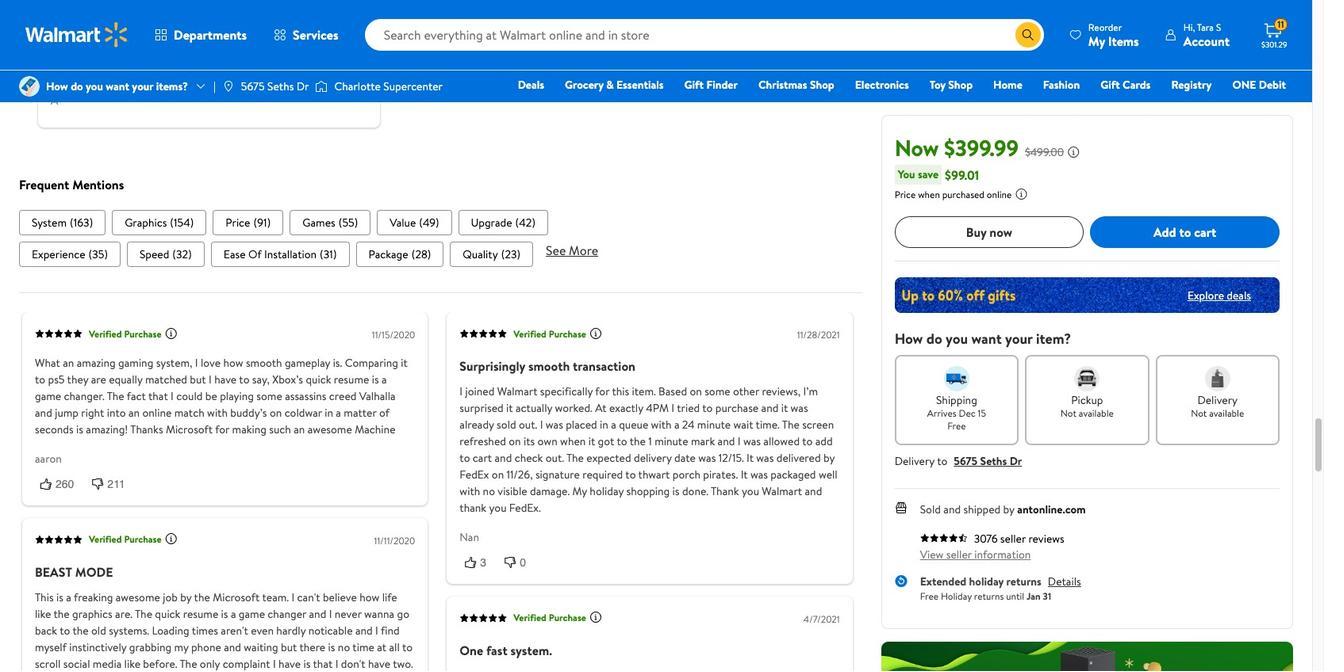 Task type: describe. For each thing, give the bounding box(es) containing it.
now
[[990, 224, 1012, 241]]

verified purchase for 4/7/2021
[[514, 612, 586, 626]]

the right are.
[[135, 607, 152, 623]]

want for item?
[[971, 329, 1002, 349]]

valhalla
[[359, 389, 396, 405]]

see
[[546, 243, 566, 260]]

allowed
[[763, 435, 800, 450]]

and up 12/15. at the bottom
[[718, 435, 735, 450]]

christmas shop
[[758, 77, 834, 93]]

0 vertical spatial it
[[747, 451, 754, 467]]

done.
[[682, 484, 709, 500]]

1 horizontal spatial smooth
[[528, 358, 570, 376]]

the up allowed
[[782, 418, 800, 434]]

how inside this is a freaking awesome job by the microsoft team. i can't believe how life like the graphics are. the quick resume is a game changer and i never wanna go back to the old systems. loading times aren't even hardly noticable and i find myself instinctively grabbing my phone and waiting but there is no time at all to scroll social media like before. the only complaint i have is that i don't have
[[359, 590, 379, 606]]

(23)
[[501, 247, 520, 263]]

see more list
[[19, 243, 862, 268]]

quality
[[463, 247, 498, 263]]

for inside what an amazing gaming system, i love how smooth gameplay is. comparing it to ps5 they are equally matched but i have to say, xbox's quick resume is a game changer. the fact that i could be playing some assassins creed valhalla and jump right into an online match with buddy's on coldwar in a matter of seconds is amazing! thanks microsoft for making such an awesome machine
[[215, 423, 229, 438]]

it left got
[[588, 435, 595, 450]]

verified purchase for 11/11/2020
[[89, 534, 162, 547]]

intent image for pickup image
[[1074, 367, 1100, 392]]

have inside what an amazing gaming system, i love how smooth gameplay is. comparing it to ps5 they are equally matched but i have to say, xbox's quick resume is a game changer. the fact that i could be playing some assassins creed valhalla and jump right into an online match with buddy's on coldwar in a matter of seconds is amazing! thanks microsoft for making such an awesome machine
[[214, 373, 237, 388]]

add
[[815, 435, 833, 450]]

toy shop
[[930, 77, 973, 93]]

to right back
[[60, 624, 70, 640]]

0 horizontal spatial 5675
[[241, 79, 265, 94]]

fast
[[486, 643, 507, 660]]

and up 'time.'
[[761, 401, 779, 417]]

walmart+
[[1239, 99, 1286, 115]]

go
[[397, 607, 409, 623]]

when inside 'i joined walmart  specifically for this item.  based on some other reviews, i'm surprised it actually worked.  at exactly 4pm i tried to purchase and it was already sold out. i was placed in a queue with a 24 minute wait time. the screen refreshed on its own when it got to the 1 minute mark and i was allowed to add to cart and check out. the expected delivery date was 12/15. it was delivered by fedex on 11/26, signature required to thwart porch pirates. it was packaged well with no visible damage. my holiday shopping is done. thank you walmart and thank you fedex.'
[[560, 435, 586, 450]]

toy shop link
[[922, 76, 980, 94]]

list item containing price
[[213, 211, 283, 236]]

0 horizontal spatial walmart
[[497, 385, 537, 400]]

and down well
[[805, 484, 822, 500]]

a right this
[[66, 590, 71, 606]]

based
[[659, 385, 687, 400]]

i left joined at the left bottom
[[460, 385, 463, 400]]

complaint
[[223, 657, 270, 672]]

add
[[1154, 224, 1176, 241]]

1 horizontal spatial have
[[279, 657, 301, 672]]

damage.
[[530, 484, 570, 500]]

gift for gift finder
[[684, 77, 704, 93]]

to right tried
[[702, 401, 713, 417]]

0 horizontal spatial returns
[[974, 590, 1004, 603]]

the inside 'i joined walmart  specifically for this item.  based on some other reviews, i'm surprised it actually worked.  at exactly 4pm i tried to purchase and it was already sold out. i was placed in a queue with a 24 minute wait time. the screen refreshed on its own when it got to the 1 minute mark and i was allowed to add to cart and check out. the expected delivery date was 12/15. it was delivered by fedex on 11/26, signature required to thwart porch pirates. it was packaged well with no visible damage. my holiday shopping is done. thank you walmart and thank you fedex.'
[[630, 435, 646, 450]]

1 vertical spatial seths
[[980, 454, 1007, 470]]

1 vertical spatial it
[[741, 468, 748, 484]]

3 button
[[460, 556, 499, 572]]

mark
[[691, 435, 715, 450]]

211
[[107, 479, 125, 492]]

i up noticable
[[329, 607, 332, 623]]

i down waiting
[[273, 657, 276, 672]]

but inside what an amazing gaming system, i love how smooth gameplay is. comparing it to ps5 they are equally matched but i have to say, xbox's quick resume is a game changer. the fact that i could be playing some assassins creed valhalla and jump right into an online match with buddy's on coldwar in a matter of seconds is amazing! thanks microsoft for making such an awesome machine
[[190, 373, 206, 388]]

to right all on the left of page
[[402, 640, 413, 656]]

believe
[[323, 590, 357, 606]]

2 horizontal spatial by
[[1003, 502, 1015, 518]]

at
[[595, 401, 607, 417]]

1 horizontal spatial dr
[[1010, 454, 1022, 470]]

verified purchase for 11/15/2020
[[89, 328, 162, 341]]

even
[[251, 624, 274, 640]]

delivery not available
[[1191, 393, 1244, 420]]

do for how do you want your item?
[[926, 329, 942, 349]]

thwart
[[638, 468, 670, 484]]

the right job at the bottom left of the page
[[194, 590, 210, 606]]

it inside what an amazing gaming system, i love how smooth gameplay is. comparing it to ps5 they are equally matched but i have to say, xbox's quick resume is a game changer. the fact that i could be playing some assassins creed valhalla and jump right into an online match with buddy's on coldwar in a matter of seconds is amazing! thanks microsoft for making such an awesome machine
[[401, 356, 408, 372]]

into
[[107, 406, 126, 422]]

by inside 'i joined walmart  specifically for this item.  based on some other reviews, i'm surprised it actually worked.  at exactly 4pm i tried to purchase and it was already sold out. i was placed in a queue with a 24 minute wait time. the screen refreshed on its own when it got to the 1 minute mark and i was allowed to add to cart and check out. the expected delivery date was 12/15. it was delivered by fedex on 11/26, signature required to thwart porch pirates. it was packaged well with no visible damage. my holiday shopping is done. thank you walmart and thank you fedex.'
[[823, 451, 835, 467]]

the inside what an amazing gaming system, i love how smooth gameplay is. comparing it to ps5 they are equally matched but i have to say, xbox's quick resume is a game changer. the fact that i could be playing some assassins creed valhalla and jump right into an online match with buddy's on coldwar in a matter of seconds is amazing! thanks microsoft for making such an awesome machine
[[107, 389, 124, 405]]

required
[[582, 468, 623, 484]]

right
[[81, 406, 104, 422]]

game inside what an amazing gaming system, i love how smooth gameplay is. comparing it to ps5 they are equally matched but i have to say, xbox's quick resume is a game changer. the fact that i could be playing some assassins creed valhalla and jump right into an online match with buddy's on coldwar in a matter of seconds is amazing! thanks microsoft for making such an awesome machine
[[35, 389, 61, 405]]

reviews
[[1028, 532, 1064, 547]]

value
[[390, 216, 416, 231]]

buy now
[[966, 224, 1012, 241]]

items
[[1108, 32, 1139, 50]]

3
[[480, 557, 486, 570]]

(32)
[[172, 247, 192, 263]]

delivery
[[634, 451, 672, 467]]

see more
[[546, 243, 598, 260]]

holiday inside 'i joined walmart  specifically for this item.  based on some other reviews, i'm surprised it actually worked.  at exactly 4pm i tried to purchase and it was already sold out. i was placed in a queue with a 24 minute wait time. the screen refreshed on its own when it got to the 1 minute mark and i was allowed to add to cart and check out. the expected delivery date was 12/15. it was delivered by fedex on 11/26, signature required to thwart porch pirates. it was packaged well with no visible damage. my holiday shopping is done. thank you walmart and thank you fedex.'
[[590, 484, 624, 500]]

cart inside 'i joined walmart  specifically for this item.  based on some other reviews, i'm surprised it actually worked.  at exactly 4pm i tried to purchase and it was already sold out. i was placed in a queue with a 24 minute wait time. the screen refreshed on its own when it got to the 1 minute mark and i was allowed to add to cart and check out. the expected delivery date was 12/15. it was delivered by fedex on 11/26, signature required to thwart porch pirates. it was packaged well with no visible damage. my holiday shopping is done. thank you walmart and thank you fedex.'
[[473, 451, 492, 467]]

to inside button
[[1179, 224, 1191, 241]]

its
[[524, 435, 535, 450]]

check
[[515, 451, 543, 467]]

purchase for 11/15/2020
[[124, 328, 162, 341]]

add to cart
[[1154, 224, 1216, 241]]

and up 11/26,
[[495, 451, 512, 467]]

is inside 'i joined walmart  specifically for this item.  based on some other reviews, i'm surprised it actually worked.  at exactly 4pm i tried to purchase and it was already sold out. i was placed in a queue with a 24 minute wait time. the screen refreshed on its own when it got to the 1 minute mark and i was allowed to add to cart and check out. the expected delivery date was 12/15. it was delivered by fedex on 11/26, signature required to thwart porch pirates. it was packaged well with no visible damage. my holiday shopping is done. thank you walmart and thank you fedex.'
[[672, 484, 680, 500]]

purchase for 4/7/2021
[[549, 612, 586, 626]]

i left love
[[195, 356, 198, 372]]

how inside what an amazing gaming system, i love how smooth gameplay is. comparing it to ps5 they are equally matched but i have to say, xbox's quick resume is a game changer. the fact that i could be playing some assassins creed valhalla and jump right into an online match with buddy's on coldwar in a matter of seconds is amazing! thanks microsoft for making such an awesome machine
[[223, 356, 243, 372]]

0 horizontal spatial seths
[[267, 79, 294, 94]]

and up time
[[355, 624, 373, 640]]

list item containing games
[[290, 211, 371, 236]]

is up valhalla
[[372, 373, 379, 388]]

extended
[[920, 574, 966, 590]]

already
[[460, 418, 494, 434]]

view seller information
[[920, 547, 1031, 563]]

explore deals
[[1188, 288, 1251, 303]]

i down wait
[[738, 435, 741, 450]]

price for price when purchased online
[[895, 188, 916, 202]]

gift for gift cards
[[1101, 77, 1120, 93]]

it up sold
[[506, 401, 513, 417]]

say,
[[252, 373, 270, 388]]

on up tried
[[690, 385, 702, 400]]

delivery for not
[[1197, 393, 1238, 409]]

0 vertical spatial dr
[[296, 79, 309, 94]]

1
[[648, 435, 652, 450]]

delivered
[[776, 451, 821, 467]]

aren't
[[221, 624, 248, 640]]

a left 24
[[674, 418, 679, 434]]

waiting
[[244, 640, 278, 656]]

surprised
[[460, 401, 504, 417]]

back
[[35, 624, 57, 640]]

one debit link
[[1225, 76, 1293, 94]]

1 horizontal spatial returns
[[1006, 574, 1042, 590]]

toy
[[930, 77, 946, 93]]

seller for view
[[946, 547, 972, 563]]

verified purchase information image for smooth
[[589, 328, 602, 340]]

is down there on the left bottom of the page
[[303, 657, 311, 672]]

was up own
[[546, 418, 563, 434]]

i'm
[[803, 385, 818, 400]]

reorder
[[1088, 20, 1122, 34]]

pirates.
[[703, 468, 738, 484]]

matched
[[145, 373, 187, 388]]

4/7/2021
[[804, 613, 840, 627]]

0 vertical spatial out.
[[519, 418, 537, 434]]

to left 5675 seths dr button
[[937, 454, 947, 470]]

a down the "creed"
[[336, 406, 341, 422]]

list item containing graphics
[[112, 211, 207, 236]]

grabbing
[[129, 640, 171, 656]]

15
[[978, 407, 986, 420]]

in inside 'i joined walmart  specifically for this item.  based on some other reviews, i'm surprised it actually worked.  at exactly 4pm i tried to purchase and it was already sold out. i was placed in a queue with a 24 minute wait time. the screen refreshed on its own when it got to the 1 minute mark and i was allowed to add to cart and check out. the expected delivery date was 12/15. it was delivered by fedex on 11/26, signature required to thwart porch pirates. it was packaged well with no visible damage. my holiday shopping is done. thank you walmart and thank you fedex.'
[[600, 418, 608, 434]]

visible
[[498, 484, 527, 500]]

11/26,
[[507, 468, 533, 484]]

you up intent image for shipping
[[946, 329, 968, 349]]

was down "i'm"
[[791, 401, 808, 417]]

available for delivery
[[1209, 407, 1244, 420]]

to left thwart
[[625, 468, 636, 484]]

experience
[[32, 247, 85, 263]]

no inside this is a freaking awesome job by the microsoft team. i can't believe how life like the graphics are. the quick resume is a game changer and i never wanna go back to the old systems. loading times aren't even hardly noticable and i find myself instinctively grabbing my phone and waiting but there is no time at all to scroll social media like before. the only complaint i have is that i don't have
[[338, 640, 350, 656]]

 image for charlotte
[[315, 79, 328, 94]]

list item containing speed
[[127, 243, 205, 268]]

2 horizontal spatial with
[[651, 418, 672, 434]]

to left add
[[802, 435, 813, 450]]

cart inside button
[[1194, 224, 1216, 241]]

i up own
[[540, 418, 543, 434]]

the down my
[[180, 657, 197, 672]]

thanks
[[130, 423, 163, 438]]

Search search field
[[365, 19, 1044, 51]]

times
[[192, 624, 218, 640]]

1 vertical spatial 5675
[[954, 454, 978, 470]]

online inside what an amazing gaming system, i love how smooth gameplay is. comparing it to ps5 they are equally matched but i have to say, xbox's quick resume is a game changer. the fact that i could be playing some assassins creed valhalla and jump right into an online match with buddy's on coldwar in a matter of seconds is amazing! thanks microsoft for making such an awesome machine
[[142, 406, 172, 422]]

available for pickup
[[1079, 407, 1114, 420]]

1 horizontal spatial online
[[987, 188, 1012, 202]]

on left 'its'
[[509, 435, 521, 450]]

list item containing package
[[356, 243, 444, 268]]

signature
[[535, 468, 580, 484]]

i left the can't at bottom left
[[292, 590, 295, 606]]

want for items?
[[106, 79, 129, 94]]

your for items?
[[132, 79, 153, 94]]

gift finder
[[684, 77, 738, 93]]

such
[[269, 423, 291, 438]]

(35)
[[88, 247, 108, 263]]

you right thank
[[742, 484, 759, 500]]

24
[[682, 418, 695, 434]]

list item containing system
[[19, 211, 106, 236]]

learn more about strikethrough prices image
[[1067, 146, 1080, 159]]

some inside 'i joined walmart  specifically for this item.  based on some other reviews, i'm surprised it actually worked.  at exactly 4pm i tried to purchase and it was already sold out. i was placed in a queue with a 24 minute wait time. the screen refreshed on its own when it got to the 1 minute mark and i was allowed to add to cart and check out. the expected delivery date was 12/15. it was delivered by fedex on 11/26, signature required to thwart porch pirates. it was packaged well with no visible damage. my holiday shopping is done. thank you walmart and thank you fedex.'
[[705, 385, 730, 400]]

1 horizontal spatial out.
[[546, 451, 564, 467]]

your for item?
[[1005, 329, 1033, 349]]

price for price (91)
[[226, 216, 250, 231]]

intent image for shipping image
[[944, 367, 969, 392]]

on inside what an amazing gaming system, i love how smooth gameplay is. comparing it to ps5 they are equally matched but i have to say, xbox's quick resume is a game changer. the fact that i could be playing some assassins creed valhalla and jump right into an online match with buddy's on coldwar in a matter of seconds is amazing! thanks microsoft for making such an awesome machine
[[270, 406, 282, 422]]

i joined walmart  specifically for this item.  based on some other reviews, i'm surprised it actually worked.  at exactly 4pm i tried to purchase and it was already sold out. i was placed in a queue with a 24 minute wait time. the screen refreshed on its own when it got to the 1 minute mark and i was allowed to add to cart and check out. the expected delivery date was 12/15. it was delivered by fedex on 11/26, signature required to thwart porch pirates. it was packaged well with no visible damage. my holiday shopping is done. thank you walmart and thank you fedex.
[[460, 385, 838, 517]]

was down wait
[[743, 435, 761, 450]]

fact
[[127, 389, 146, 405]]

time.
[[756, 418, 780, 434]]

list item containing experience
[[19, 243, 121, 268]]

0 horizontal spatial minute
[[655, 435, 688, 450]]

nan
[[460, 531, 479, 546]]

dec
[[959, 407, 976, 420]]

got
[[598, 435, 614, 450]]

a up valhalla
[[382, 373, 387, 388]]

coldwar
[[285, 406, 322, 422]]

0 horizontal spatial an
[[63, 356, 74, 372]]

is.
[[333, 356, 342, 372]]

holiday
[[941, 590, 972, 603]]

a up 'aren't'
[[231, 607, 236, 623]]

mode
[[75, 564, 113, 582]]

hardly
[[276, 624, 306, 640]]

grocery & essentials link
[[558, 76, 671, 94]]

2 vertical spatial verified purchase information image
[[589, 612, 602, 625]]

the up signature
[[566, 451, 584, 467]]

a up got
[[611, 418, 616, 434]]

1 horizontal spatial like
[[124, 657, 140, 672]]

how for how do you want your items?
[[46, 79, 68, 94]]

price when purchased online
[[895, 188, 1012, 202]]

i left don't
[[335, 657, 338, 672]]

verified purchase for 11/28/2021
[[514, 328, 586, 341]]

verified purchase information image
[[165, 328, 177, 340]]

and down the can't at bottom left
[[309, 607, 326, 623]]

finder
[[706, 77, 738, 93]]

system.
[[511, 643, 552, 660]]

i left could
[[171, 389, 174, 405]]



Task type: vqa. For each thing, say whether or not it's contained in the screenshot.


Task type: locate. For each thing, give the bounding box(es) containing it.
my inside reorder my items
[[1088, 32, 1105, 50]]

0 horizontal spatial like
[[35, 607, 51, 623]]

by right job at the bottom left of the page
[[180, 590, 192, 606]]

(28)
[[411, 247, 431, 263]]

minute up mark
[[697, 418, 731, 434]]

graphics
[[125, 216, 167, 231]]

not inside 'pickup not available'
[[1061, 407, 1077, 420]]

1 vertical spatial walmart
[[762, 484, 802, 500]]

0 vertical spatial 5675
[[241, 79, 265, 94]]

0 horizontal spatial for
[[215, 423, 229, 438]]

2 shop from the left
[[948, 77, 973, 93]]

0 vertical spatial walmart
[[497, 385, 537, 400]]

0 horizontal spatial that
[[148, 389, 168, 405]]

is down right
[[76, 423, 83, 438]]

in down the "creed"
[[325, 406, 333, 422]]

it
[[401, 356, 408, 372], [506, 401, 513, 417], [781, 401, 788, 417], [588, 435, 595, 450]]

game down ps5
[[35, 389, 61, 405]]

1 vertical spatial how
[[359, 590, 379, 606]]

1 horizontal spatial want
[[971, 329, 1002, 349]]

phone
[[191, 640, 221, 656]]

a
[[51, 93, 58, 109]]

what
[[35, 356, 60, 372]]

walmart+ link
[[1232, 98, 1293, 116]]

online up thanks
[[142, 406, 172, 422]]

game up even
[[239, 607, 265, 623]]

noticable
[[308, 624, 353, 640]]

free for extended
[[920, 590, 939, 603]]

price inside list item
[[226, 216, 250, 231]]

shop for toy shop
[[948, 77, 973, 93]]

team.
[[262, 590, 289, 606]]

0 vertical spatial awesome
[[308, 423, 352, 438]]

 image for how
[[19, 76, 40, 97]]

shop for christmas shop
[[810, 77, 834, 93]]

delivery inside delivery not available
[[1197, 393, 1238, 409]]

verified purchase up system.
[[514, 612, 586, 626]]

is right this
[[56, 590, 63, 606]]

no up don't
[[338, 640, 350, 656]]

ps5
[[48, 373, 65, 388]]

delivery up sold at the bottom right of page
[[895, 454, 935, 470]]

was
[[791, 401, 808, 417], [546, 418, 563, 434], [743, 435, 761, 450], [698, 451, 716, 467], [756, 451, 774, 467], [750, 468, 768, 484]]

2 horizontal spatial have
[[368, 657, 390, 672]]

0 horizontal spatial want
[[106, 79, 129, 94]]

0 horizontal spatial but
[[190, 373, 206, 388]]

to left the say,
[[239, 373, 250, 388]]

not inside delivery not available
[[1191, 407, 1207, 420]]

and right sold at the bottom right of page
[[944, 502, 961, 518]]

0 horizontal spatial do
[[71, 79, 83, 94]]

view
[[920, 547, 944, 563]]

free inside extended holiday returns details free holiday returns until jan 31
[[920, 590, 939, 603]]

4.2578 stars out of 5, based on 3076 seller reviews element
[[920, 534, 968, 543]]

departments button
[[141, 16, 260, 54]]

minute right the 1
[[655, 435, 688, 450]]

at
[[377, 640, 386, 656]]

smooth up the say,
[[246, 356, 282, 372]]

cart down refreshed
[[473, 451, 492, 467]]

you
[[86, 79, 103, 94], [946, 329, 968, 349], [742, 484, 759, 500], [489, 501, 507, 517]]

one
[[1232, 77, 1256, 93]]

the left old
[[73, 624, 89, 640]]

$301.29
[[1261, 39, 1287, 50]]

speed (32)
[[140, 247, 192, 263]]

verified up the "mode" in the bottom left of the page
[[89, 534, 122, 547]]

list item up (23)
[[458, 211, 548, 236]]

amazing
[[77, 356, 116, 372]]

delivery for to
[[895, 454, 935, 470]]

not for pickup
[[1061, 407, 1077, 420]]

shop right toy
[[948, 77, 973, 93]]

list item
[[19, 211, 106, 236], [112, 211, 207, 236], [213, 211, 283, 236], [290, 211, 371, 236], [377, 211, 452, 236], [458, 211, 548, 236], [19, 243, 121, 268], [127, 243, 205, 268], [211, 243, 350, 268], [356, 243, 444, 268], [450, 243, 533, 268]]

1 vertical spatial your
[[1005, 329, 1033, 349]]

1 not from the left
[[1061, 407, 1077, 420]]

1 horizontal spatial free
[[947, 420, 966, 433]]

systems.
[[109, 624, 149, 640]]

when down placed
[[560, 435, 586, 450]]

seller for 3076
[[1000, 532, 1026, 547]]

0 horizontal spatial holiday
[[590, 484, 624, 500]]

how up the wanna
[[359, 590, 379, 606]]

free for shipping
[[947, 420, 966, 433]]

dr up sold and shipped by antonline.com
[[1010, 454, 1022, 470]]

not for delivery
[[1191, 407, 1207, 420]]

was left packaged
[[750, 468, 768, 484]]

0 horizontal spatial  image
[[19, 76, 40, 97]]

awesome
[[308, 423, 352, 438], [116, 590, 160, 606]]

delivery down intent image for delivery at the right bottom
[[1197, 393, 1238, 409]]

quick down gameplay
[[306, 373, 331, 388]]

1 horizontal spatial but
[[281, 640, 297, 656]]

find
[[381, 624, 400, 640]]

with inside what an amazing gaming system, i love how smooth gameplay is. comparing it to ps5 they are equally matched but i have to say, xbox's quick resume is a game changer. the fact that i could be playing some assassins creed valhalla and jump right into an online match with buddy's on coldwar in a matter of seconds is amazing! thanks microsoft for making such an awesome machine
[[207, 406, 228, 422]]

awesome down coldwar on the left bottom of page
[[308, 423, 352, 438]]

to right got
[[617, 435, 627, 450]]

no
[[483, 484, 495, 500], [338, 640, 350, 656]]

deals
[[1227, 288, 1251, 303]]

verified for 11/15/2020
[[89, 328, 122, 341]]

verified for 4/7/2021
[[514, 612, 546, 626]]

1 horizontal spatial seller
[[1000, 532, 1026, 547]]

1 horizontal spatial for
[[595, 385, 610, 400]]

list item up (31)
[[290, 211, 371, 236]]

2 available from the left
[[1209, 407, 1244, 420]]

intent image for delivery image
[[1205, 367, 1230, 392]]

1 available from the left
[[1079, 407, 1114, 420]]

i down love
[[209, 373, 212, 388]]

0 vertical spatial delivery
[[1197, 393, 1238, 409]]

returns
[[1006, 574, 1042, 590], [974, 590, 1004, 603]]

1 vertical spatial that
[[313, 657, 333, 672]]

details
[[1048, 574, 1081, 590]]

and down 'aren't'
[[224, 640, 241, 656]]

the left the 1
[[630, 435, 646, 450]]

how for how do you want your item?
[[895, 329, 923, 349]]

awesome inside what an amazing gaming system, i love how smooth gameplay is. comparing it to ps5 they are equally matched but i have to say, xbox's quick resume is a game changer. the fact that i could be playing some assassins creed valhalla and jump right into an online match with buddy's on coldwar in a matter of seconds is amazing! thanks microsoft for making such an awesome machine
[[308, 423, 352, 438]]

in
[[325, 406, 333, 422], [600, 418, 608, 434]]

grocery & essentials
[[565, 77, 664, 93]]

gift finder link
[[677, 76, 745, 94]]

you right a
[[86, 79, 103, 94]]

list item containing quality
[[450, 243, 533, 268]]

1 horizontal spatial that
[[313, 657, 333, 672]]

paul
[[514, 26, 534, 42]]

list containing system
[[19, 211, 862, 236]]

this
[[612, 385, 629, 400]]

date
[[674, 451, 696, 467]]

2 horizontal spatial an
[[294, 423, 305, 438]]

5675 seths dr
[[241, 79, 309, 94]]

by inside this is a freaking awesome job by the microsoft team. i can't believe how life like the graphics are. the quick resume is a game changer and i never wanna go back to the old systems. loading times aren't even hardly noticable and i find myself instinctively grabbing my phone and waiting but there is no time at all to scroll social media like before. the only complaint i have is that i don't have
[[180, 590, 192, 606]]

1 horizontal spatial  image
[[222, 80, 235, 93]]

2 gift from the left
[[1101, 77, 1120, 93]]

game
[[35, 389, 61, 405], [239, 607, 265, 623]]

0 vertical spatial seths
[[267, 79, 294, 94]]

0 horizontal spatial resume
[[183, 607, 218, 623]]

exactly
[[609, 401, 643, 417]]

1 horizontal spatial walmart
[[762, 484, 802, 500]]

have down 'at'
[[368, 657, 390, 672]]

other
[[733, 385, 759, 400]]

0 horizontal spatial my
[[572, 484, 587, 500]]

smooth inside what an amazing gaming system, i love how smooth gameplay is. comparing it to ps5 they are equally matched but i have to say, xbox's quick resume is a game changer. the fact that i could be playing some assassins creed valhalla and jump right into an online match with buddy's on coldwar in a matter of seconds is amazing! thanks microsoft for making such an awesome machine
[[246, 356, 282, 372]]

0 vertical spatial free
[[947, 420, 966, 433]]

my
[[174, 640, 188, 656]]

old
[[91, 624, 106, 640]]

cart right add
[[1194, 224, 1216, 241]]

0 horizontal spatial how
[[223, 356, 243, 372]]

0 vertical spatial want
[[106, 79, 129, 94]]

1 horizontal spatial seths
[[980, 454, 1007, 470]]

of
[[379, 406, 389, 422]]

1 vertical spatial how
[[895, 329, 923, 349]]

walmart image
[[25, 22, 129, 48]]

out. up 'its'
[[519, 418, 537, 434]]

list item containing upgrade
[[458, 211, 548, 236]]

free inside shipping arrives dec 15 free
[[947, 420, 966, 433]]

1 horizontal spatial price
[[895, 188, 916, 202]]

0 horizontal spatial with
[[207, 406, 228, 422]]

it right 12/15. at the bottom
[[747, 451, 754, 467]]

1 vertical spatial delivery
[[895, 454, 935, 470]]

microsoft inside this is a freaking awesome job by the microsoft team. i can't believe how life like the graphics are. the quick resume is a game changer and i never wanna go back to the old systems. loading times aren't even hardly noticable and i find myself instinctively grabbing my phone and waiting but there is no time at all to scroll social media like before. the only complaint i have is that i don't have
[[213, 590, 260, 606]]

surprisingly smooth transaction
[[460, 358, 635, 376]]

0 vertical spatial game
[[35, 389, 61, 405]]

11/28/2021
[[797, 329, 840, 342]]

0 horizontal spatial some
[[257, 389, 282, 405]]

1 horizontal spatial do
[[926, 329, 942, 349]]

want left items?
[[106, 79, 129, 94]]

legal information image
[[1015, 188, 1028, 201]]

purchased
[[942, 188, 984, 202]]

11/15/2020
[[372, 329, 415, 342]]

online left the legal information "image" at right
[[987, 188, 1012, 202]]

tara
[[1197, 20, 1214, 34]]

system,
[[156, 356, 192, 372]]

seller right 3076
[[1000, 532, 1026, 547]]

purchase up surprisingly smooth transaction in the bottom left of the page
[[549, 328, 586, 341]]

12/15.
[[719, 451, 744, 467]]

microsoft inside what an amazing gaming system, i love how smooth gameplay is. comparing it to ps5 they are equally matched but i have to say, xbox's quick resume is a game changer. the fact that i could be playing some assassins creed valhalla and jump right into an online match with buddy's on coldwar in a matter of seconds is amazing! thanks microsoft for making such an awesome machine
[[166, 423, 213, 438]]

1 horizontal spatial how
[[895, 329, 923, 349]]

is down noticable
[[328, 640, 335, 656]]

seths
[[267, 79, 294, 94], [980, 454, 1007, 470]]

i left tried
[[671, 401, 674, 417]]

1 horizontal spatial game
[[239, 607, 265, 623]]

1 vertical spatial microsoft
[[213, 590, 260, 606]]

that inside this is a freaking awesome job by the microsoft team. i can't believe how life like the graphics are. the quick resume is a game changer and i never wanna go back to the old systems. loading times aren't even hardly noticable and i find myself instinctively grabbing my phone and waiting but there is no time at all to scroll social media like before. the only complaint i have is that i don't have
[[313, 657, 333, 672]]

services button
[[260, 16, 352, 54]]

verified purchase information image for mode
[[165, 534, 177, 546]]

gift
[[684, 77, 704, 93], [1101, 77, 1120, 93]]

is up 'aren't'
[[221, 607, 228, 623]]

purchase for 11/11/2020
[[124, 534, 162, 547]]

what an amazing gaming system, i love how smooth gameplay is. comparing it to ps5 they are equally matched but i have to say, xbox's quick resume is a game changer. the fact that i could be playing some assassins creed valhalla and jump right into an online match with buddy's on coldwar in a matter of seconds is amazing! thanks microsoft for making such an awesome machine
[[35, 356, 408, 438]]

purchase down 211
[[124, 534, 162, 547]]

no inside 'i joined walmart  specifically for this item.  based on some other reviews, i'm surprised it actually worked.  at exactly 4pm i tried to purchase and it was already sold out. i was placed in a queue with a 24 minute wait time. the screen refreshed on its own when it got to the 1 minute mark and i was allowed to add to cart and check out. the expected delivery date was 12/15. it was delivered by fedex on 11/26, signature required to thwart porch pirates. it was packaged well with no visible damage. my holiday shopping is done. thank you walmart and thank you fedex.'
[[483, 484, 495, 500]]

list
[[19, 211, 862, 236]]

was down mark
[[698, 451, 716, 467]]

2 not from the left
[[1191, 407, 1207, 420]]

verified for 11/28/2021
[[514, 328, 546, 341]]

have down there on the left bottom of the page
[[279, 657, 301, 672]]

cart
[[1194, 224, 1216, 241], [473, 451, 492, 467]]

1 horizontal spatial when
[[918, 188, 940, 202]]

purchase up system.
[[549, 612, 586, 626]]

verified up amazing
[[89, 328, 122, 341]]

your left items?
[[132, 79, 153, 94]]

only
[[200, 657, 220, 672]]

was down allowed
[[756, 451, 774, 467]]

my inside 'i joined walmart  specifically for this item.  based on some other reviews, i'm surprised it actually worked.  at exactly 4pm i tried to purchase and it was already sold out. i was placed in a queue with a 24 minute wait time. the screen refreshed on its own when it got to the 1 minute mark and i was allowed to add to cart and check out. the expected delivery date was 12/15. it was delivered by fedex on 11/26, signature required to thwart porch pirates. it was packaged well with no visible damage. my holiday shopping is done. thank you walmart and thank you fedex.'
[[572, 484, 587, 500]]

fedex.
[[509, 501, 541, 517]]

the up the into
[[107, 389, 124, 405]]

0 horizontal spatial online
[[142, 406, 172, 422]]

when down save
[[918, 188, 940, 202]]

ease
[[224, 247, 246, 263]]

comparing
[[345, 356, 398, 372]]

0 vertical spatial my
[[1088, 32, 1105, 50]]

1 horizontal spatial minute
[[697, 418, 731, 434]]

you down visible
[[489, 501, 507, 517]]

 image
[[19, 76, 40, 97], [315, 79, 328, 94], [222, 80, 235, 93]]

5675 down dec
[[954, 454, 978, 470]]

1 horizontal spatial awesome
[[308, 423, 352, 438]]

do right a
[[71, 79, 83, 94]]

1 horizontal spatial your
[[1005, 329, 1033, 349]]

for up the at
[[595, 385, 610, 400]]

1 vertical spatial do
[[926, 329, 942, 349]]

 image left charlotte
[[315, 79, 328, 94]]

amazing!
[[86, 423, 128, 438]]

pickup not available
[[1061, 393, 1114, 420]]

how right love
[[223, 356, 243, 372]]

up to sixty percent off deals. shop now. image
[[895, 278, 1280, 313]]

1 vertical spatial verified purchase information image
[[165, 534, 177, 546]]

details button
[[1048, 574, 1081, 590]]

some inside what an amazing gaming system, i love how smooth gameplay is. comparing it to ps5 they are equally matched but i have to say, xbox's quick resume is a game changer. the fact that i could be playing some assassins creed valhalla and jump right into an online match with buddy's on coldwar in a matter of seconds is amazing! thanks microsoft for making such an awesome machine
[[257, 389, 282, 405]]

and
[[761, 401, 779, 417], [35, 406, 52, 422], [718, 435, 735, 450], [495, 451, 512, 467], [805, 484, 822, 500], [944, 502, 961, 518], [309, 607, 326, 623], [355, 624, 373, 640], [224, 640, 241, 656]]

3076
[[974, 532, 998, 547]]

they
[[67, 373, 88, 388]]

0 vertical spatial minute
[[697, 418, 731, 434]]

grocery
[[565, 77, 604, 93]]

refreshed
[[460, 435, 506, 450]]

price down you
[[895, 188, 916, 202]]

quick inside this is a freaking awesome job by the microsoft team. i can't believe how life like the graphics are. the quick resume is a game changer and i never wanna go back to the old systems. loading times aren't even hardly noticable and i find myself instinctively grabbing my phone and waiting but there is no time at all to scroll social media like before. the only complaint i have is that i don't have
[[155, 607, 180, 623]]

walmart down packaged
[[762, 484, 802, 500]]

do for how do you want your items?
[[71, 79, 83, 94]]

0 horizontal spatial by
[[180, 590, 192, 606]]

seths up sold and shipped by antonline.com
[[980, 454, 1007, 470]]

and inside what an amazing gaming system, i love how smooth gameplay is. comparing it to ps5 they are equally matched but i have to say, xbox's quick resume is a game changer. the fact that i could be playing some assassins creed valhalla and jump right into an online match with buddy's on coldwar in a matter of seconds is amazing! thanks microsoft for making such an awesome machine
[[35, 406, 52, 422]]

verified purchase information image
[[589, 328, 602, 340], [165, 534, 177, 546], [589, 612, 602, 625]]

be
[[205, 389, 217, 405]]

purchase left verified purchase information image
[[124, 328, 162, 341]]

do up the shipping
[[926, 329, 942, 349]]

list item containing ease of installation
[[211, 243, 350, 268]]

to left ps5
[[35, 373, 45, 388]]

list item down value
[[356, 243, 444, 268]]

upgrade (42)
[[471, 216, 536, 231]]

that inside what an amazing gaming system, i love how smooth gameplay is. comparing it to ps5 they are equally matched but i have to say, xbox's quick resume is a game changer. the fact that i could be playing some assassins creed valhalla and jump right into an online match with buddy's on coldwar in a matter of seconds is amazing! thanks microsoft for making such an awesome machine
[[148, 389, 168, 405]]

but up could
[[190, 373, 206, 388]]

1 horizontal spatial some
[[705, 385, 730, 400]]

Walmart Site-Wide search field
[[365, 19, 1044, 51]]

1 horizontal spatial by
[[823, 451, 835, 467]]

0 vertical spatial by
[[823, 451, 835, 467]]

1 horizontal spatial no
[[483, 484, 495, 500]]

to up fedex
[[460, 451, 470, 467]]

0 horizontal spatial have
[[214, 373, 237, 388]]

item?
[[1036, 329, 1071, 349]]

microsoft
[[166, 423, 213, 438], [213, 590, 260, 606]]

quick inside what an amazing gaming system, i love how smooth gameplay is. comparing it to ps5 they are equally matched but i have to say, xbox's quick resume is a game changer. the fact that i could be playing some assassins creed valhalla and jump right into an online match with buddy's on coldwar in a matter of seconds is amazing! thanks microsoft for making such an awesome machine
[[306, 373, 331, 388]]

could
[[176, 389, 203, 405]]

purchase for 11/28/2021
[[549, 328, 586, 341]]

0 vertical spatial like
[[35, 607, 51, 623]]

holiday inside extended holiday returns details free holiday returns until jan 31
[[969, 574, 1004, 590]]

that down there on the left bottom of the page
[[313, 657, 333, 672]]

search icon image
[[1022, 29, 1034, 41]]

1 vertical spatial resume
[[183, 607, 218, 623]]

0 horizontal spatial awesome
[[116, 590, 160, 606]]

1 vertical spatial minute
[[655, 435, 688, 450]]

verified purchase up the "mode" in the bottom left of the page
[[89, 534, 162, 547]]

resume up times in the left of the page
[[183, 607, 218, 623]]

1 vertical spatial want
[[971, 329, 1002, 349]]

0 vertical spatial microsoft
[[166, 423, 213, 438]]

the up back
[[54, 607, 70, 623]]

0 horizontal spatial cart
[[473, 451, 492, 467]]

like down grabbing
[[124, 657, 140, 672]]

1 horizontal spatial quick
[[306, 373, 331, 388]]

it down the reviews, at the bottom right
[[781, 401, 788, 417]]

260 button
[[35, 477, 87, 494]]

available inside delivery not available
[[1209, 407, 1244, 420]]

 image for 5675
[[222, 80, 235, 93]]

by right 'shipped'
[[1003, 502, 1015, 518]]

how do you want your item?
[[895, 329, 1071, 349]]

game inside this is a freaking awesome job by the microsoft team. i can't believe how life like the graphics are. the quick resume is a game changer and i never wanna go back to the old systems. loading times aren't even hardly noticable and i find myself instinctively grabbing my phone and waiting but there is no time at all to scroll social media like before. the only complaint i have is that i don't have
[[239, 607, 265, 623]]

1 horizontal spatial available
[[1209, 407, 1244, 420]]

0 horizontal spatial in
[[325, 406, 333, 422]]

verified purchase up gaming
[[89, 328, 162, 341]]

1 vertical spatial dr
[[1010, 454, 1022, 470]]

1 gift from the left
[[684, 77, 704, 93]]

0 horizontal spatial game
[[35, 389, 61, 405]]

available inside 'pickup not available'
[[1079, 407, 1114, 420]]

1 horizontal spatial not
[[1191, 407, 1207, 420]]

0 vertical spatial resume
[[334, 373, 369, 388]]

hi,
[[1183, 20, 1195, 34]]

0 horizontal spatial quick
[[155, 607, 180, 623]]

list item up experience
[[19, 211, 106, 236]]

1 vertical spatial by
[[1003, 502, 1015, 518]]

i left find
[[375, 624, 378, 640]]

0 vertical spatial cart
[[1194, 224, 1216, 241]]

shipped
[[963, 502, 1001, 518]]

for inside 'i joined walmart  specifically for this item.  based on some other reviews, i'm surprised it actually worked.  at exactly 4pm i tried to purchase and it was already sold out. i was placed in a queue with a 24 minute wait time. the screen refreshed on its own when it got to the 1 minute mark and i was allowed to add to cart and check out. the expected delivery date was 12/15. it was delivered by fedex on 11/26, signature required to thwart porch pirates. it was packaged well with no visible damage. my holiday shopping is done. thank you walmart and thank you fedex.'
[[595, 385, 610, 400]]

christmas
[[758, 77, 807, 93]]

1 vertical spatial when
[[560, 435, 586, 450]]

1 horizontal spatial cart
[[1194, 224, 1216, 241]]

0 vertical spatial online
[[987, 188, 1012, 202]]

hi, tara s account
[[1183, 20, 1230, 50]]

1 horizontal spatial with
[[460, 484, 480, 500]]

but inside this is a freaking awesome job by the microsoft team. i can't believe how life like the graphics are. the quick resume is a game changer and i never wanna go back to the old systems. loading times aren't even hardly noticable and i find myself instinctively grabbing my phone and waiting but there is no time at all to scroll social media like before. the only complaint i have is that i don't have
[[281, 640, 297, 656]]

1 shop from the left
[[810, 77, 834, 93]]

1 vertical spatial an
[[128, 406, 140, 422]]

gameplay
[[285, 356, 330, 372]]

sold and shipped by antonline.com
[[920, 502, 1086, 518]]

0 vertical spatial no
[[483, 484, 495, 500]]

resume inside this is a freaking awesome job by the microsoft team. i can't believe how life like the graphics are. the quick resume is a game changer and i never wanna go back to the old systems. loading times aren't even hardly noticable and i find myself instinctively grabbing my phone and waiting but there is no time at all to scroll social media like before. the only complaint i have is that i don't have
[[183, 607, 218, 623]]

this is a freaking awesome job by the microsoft team. i can't believe how life like the graphics are. the quick resume is a game changer and i never wanna go back to the old systems. loading times aren't even hardly noticable and i find myself instinctively grabbing my phone and waiting but there is no time at all to scroll social media like before. the only complaint i have is that i don't have 
[[35, 590, 413, 672]]

0 horizontal spatial available
[[1079, 407, 1114, 420]]

verified up system.
[[514, 612, 546, 626]]

one debit walmart+
[[1232, 77, 1286, 115]]

on up such
[[270, 406, 282, 422]]

0 vertical spatial your
[[132, 79, 153, 94]]

my left items
[[1088, 32, 1105, 50]]

on left 11/26,
[[492, 468, 504, 484]]

1 horizontal spatial resume
[[334, 373, 369, 388]]

in inside what an amazing gaming system, i love how smooth gameplay is. comparing it to ps5 they are equally matched but i have to say, xbox's quick resume is a game changer. the fact that i could be playing some assassins creed valhalla and jump right into an online match with buddy's on coldwar in a matter of seconds is amazing! thanks microsoft for making such an awesome machine
[[325, 406, 333, 422]]

resume inside what an amazing gaming system, i love how smooth gameplay is. comparing it to ps5 they are equally matched but i have to say, xbox's quick resume is a game changer. the fact that i could be playing some assassins creed valhalla and jump right into an online match with buddy's on coldwar in a matter of seconds is amazing! thanks microsoft for making such an awesome machine
[[334, 373, 369, 388]]

assassins
[[285, 389, 326, 405]]

purchase
[[715, 401, 759, 417]]

holiday
[[590, 484, 624, 500], [969, 574, 1004, 590]]

list item containing value
[[377, 211, 452, 236]]

1 horizontal spatial in
[[600, 418, 608, 434]]

1 vertical spatial quick
[[155, 607, 180, 623]]

thank
[[460, 501, 486, 517]]

my down signature
[[572, 484, 587, 500]]

more
[[569, 243, 598, 260]]

awesome inside this is a freaking awesome job by the microsoft team. i can't believe how life like the graphics are. the quick resume is a game changer and i never wanna go back to the old systems. loading times aren't even hardly noticable and i find myself instinctively grabbing my phone and waiting but there is no time at all to scroll social media like before. the only complaint i have is that i don't have
[[116, 590, 160, 606]]

verified for 11/11/2020
[[89, 534, 122, 547]]

services
[[293, 26, 338, 44]]

gift left finder
[[684, 77, 704, 93]]

0 vertical spatial an
[[63, 356, 74, 372]]

1 vertical spatial out.
[[546, 451, 564, 467]]

deals
[[518, 77, 544, 93]]

free down the shipping
[[947, 420, 966, 433]]

1 vertical spatial cart
[[473, 451, 492, 467]]

shop right christmas
[[810, 77, 834, 93]]

out. up signature
[[546, 451, 564, 467]]

with down be
[[207, 406, 228, 422]]



